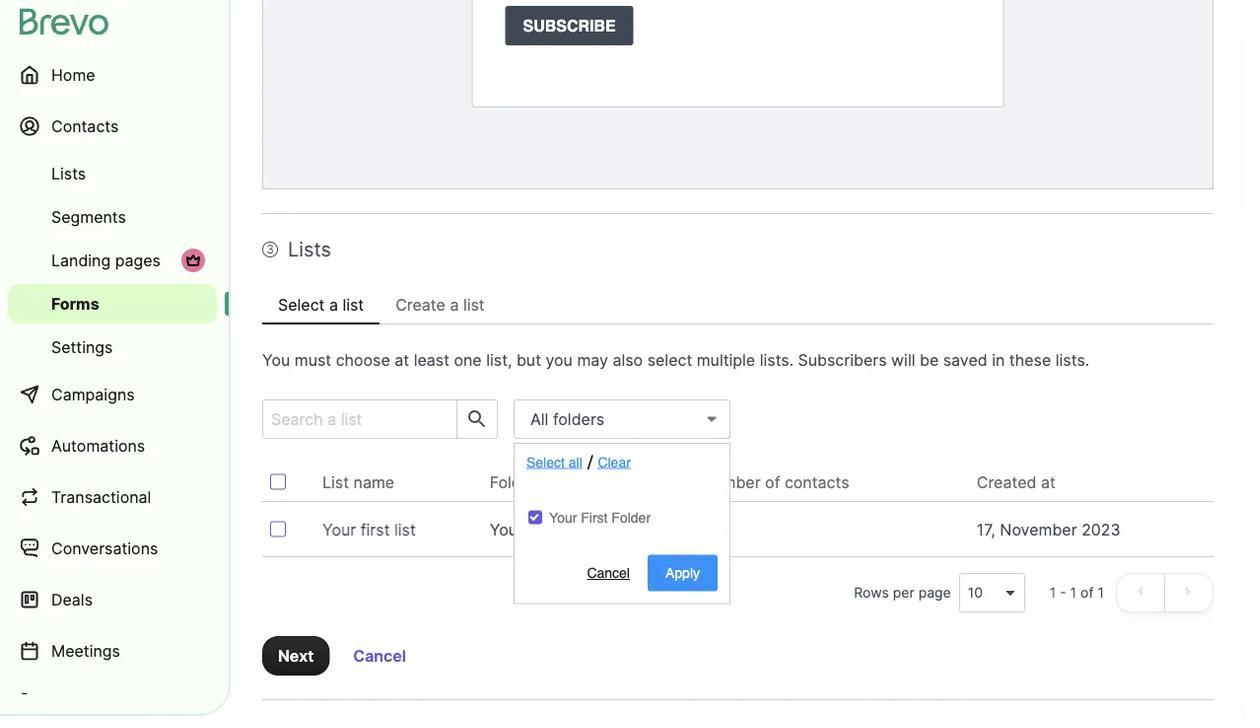 Task type: describe. For each thing, give the bounding box(es) containing it.
clear button
[[593, 444, 636, 480]]

choose
[[336, 350, 390, 369]]

you
[[262, 350, 290, 369]]

contacts
[[785, 473, 850, 492]]

1 horizontal spatial lists
[[288, 237, 331, 261]]

2023
[[1082, 520, 1121, 539]]

you
[[546, 350, 573, 369]]

segments
[[51, 207, 126, 226]]

select for list
[[278, 295, 325, 314]]

may
[[577, 350, 609, 369]]

name
[[354, 473, 395, 492]]

lists link
[[8, 154, 217, 193]]

landing
[[51, 251, 111, 270]]

2 1 from the left
[[1071, 584, 1077, 601]]

a for select
[[329, 295, 338, 314]]

apply button
[[648, 555, 718, 591]]

calls
[[51, 692, 87, 712]]

created
[[977, 473, 1037, 492]]

rows per page
[[854, 584, 952, 601]]

0 horizontal spatial first
[[528, 520, 561, 539]]

at inside button
[[1042, 473, 1056, 492]]

least
[[414, 350, 450, 369]]

you must choose at least one list, but you may also select multiple lists. subscribers will be saved in these lists.
[[262, 350, 1090, 369]]

also
[[613, 350, 643, 369]]

your inside menu
[[550, 509, 577, 525]]

first
[[361, 520, 390, 539]]

0 horizontal spatial at
[[395, 350, 410, 369]]

folder down /
[[566, 520, 612, 539]]

but
[[517, 350, 542, 369]]

0 horizontal spatial your
[[323, 520, 356, 539]]

select a list link
[[262, 285, 380, 325]]

automations
[[51, 436, 145, 455]]

1 horizontal spatial of
[[1081, 584, 1094, 601]]

multiple
[[697, 350, 756, 369]]

campaigns link
[[8, 371, 217, 418]]

0 horizontal spatial cancel button
[[338, 636, 422, 676]]

your first folder down folder button
[[490, 520, 612, 539]]

next button
[[262, 636, 330, 676]]

0 vertical spatial cancel button
[[570, 555, 648, 591]]

home
[[51, 65, 95, 84]]

list
[[323, 473, 349, 492]]

apply
[[666, 565, 700, 581]]

select
[[648, 350, 693, 369]]

rows
[[854, 584, 890, 601]]

your first list
[[323, 520, 416, 539]]

forms
[[51, 294, 99, 313]]

3
[[267, 242, 274, 256]]

0 horizontal spatial cancel
[[353, 646, 406, 665]]

select all / clear
[[527, 452, 631, 474]]

saved
[[944, 350, 988, 369]]

november
[[1001, 520, 1078, 539]]

select all button
[[522, 444, 588, 480]]

1 1 from the left
[[1050, 584, 1057, 601]]

folder button
[[490, 471, 552, 494]]

3 1 from the left
[[1098, 584, 1105, 601]]

home link
[[8, 51, 217, 99]]

landing pages
[[51, 251, 161, 270]]



Task type: vqa. For each thing, say whether or not it's contained in the screenshot.
of to the left
yes



Task type: locate. For each thing, give the bounding box(es) containing it.
your
[[550, 509, 577, 525], [323, 520, 356, 539], [490, 520, 524, 539]]

segments link
[[8, 197, 217, 237]]

subscribers
[[799, 350, 887, 369]]

settings
[[51, 337, 113, 357]]

a right create
[[450, 295, 459, 314]]

meetings link
[[8, 627, 217, 675]]

0 vertical spatial at
[[395, 350, 410, 369]]

0 vertical spatial cancel
[[587, 565, 630, 581]]

cancel down the your first folder menu
[[587, 565, 630, 581]]

created at button
[[977, 471, 1072, 494]]

cancel button
[[570, 555, 648, 591], [338, 636, 422, 676]]

create
[[396, 295, 446, 314]]

1 vertical spatial lists
[[288, 237, 331, 261]]

at left least
[[395, 350, 410, 369]]

transactional link
[[8, 473, 217, 521]]

1 horizontal spatial a
[[450, 295, 459, 314]]

1
[[1050, 584, 1057, 601], [1071, 584, 1077, 601], [1098, 584, 1105, 601]]

pages
[[115, 251, 161, 270]]

your first folder menu
[[515, 492, 730, 547]]

17, november 2023
[[977, 520, 1121, 539]]

folder inside menu
[[612, 509, 651, 525]]

1 vertical spatial cancel
[[353, 646, 406, 665]]

first inside menu
[[581, 509, 608, 525]]

a up must on the left
[[329, 295, 338, 314]]

1 vertical spatial at
[[1042, 473, 1056, 492]]

folder down all
[[490, 473, 537, 492]]

/
[[588, 452, 593, 474]]

all
[[531, 409, 549, 429]]

2 a from the left
[[450, 295, 459, 314]]

list for your first list
[[395, 520, 416, 539]]

select for /
[[527, 454, 565, 470]]

17,
[[977, 520, 996, 539]]

0 vertical spatial of
[[766, 473, 781, 492]]

of right number
[[766, 473, 781, 492]]

clear
[[598, 454, 631, 470]]

your first folder
[[550, 509, 651, 525], [490, 520, 612, 539]]

landing pages link
[[8, 241, 217, 280]]

1 horizontal spatial at
[[1042, 473, 1056, 492]]

your first folder inside menu
[[550, 509, 651, 525]]

Campaign name search field
[[263, 400, 449, 438]]

all
[[569, 454, 583, 470]]

be
[[920, 350, 939, 369]]

contacts link
[[8, 103, 217, 150]]

2 lists. from the left
[[1056, 350, 1090, 369]]

2 horizontal spatial list
[[464, 295, 485, 314]]

search button
[[457, 400, 497, 438]]

folder down clear "button"
[[612, 509, 651, 525]]

cancel button right the next button
[[338, 636, 422, 676]]

lists.
[[760, 350, 794, 369], [1056, 350, 1090, 369]]

at
[[395, 350, 410, 369], [1042, 473, 1056, 492]]

list name
[[323, 473, 395, 492]]

0 horizontal spatial lists.
[[760, 350, 794, 369]]

list right the first
[[395, 520, 416, 539]]

1 horizontal spatial 1
[[1071, 584, 1077, 601]]

in
[[993, 350, 1006, 369]]

per
[[894, 584, 915, 601]]

select a list
[[278, 295, 364, 314]]

next
[[278, 646, 314, 665]]

will
[[892, 350, 916, 369]]

first down folder button
[[528, 520, 561, 539]]

2 horizontal spatial your
[[550, 509, 577, 525]]

-
[[1061, 584, 1067, 601]]

all folders
[[531, 409, 605, 429]]

1 vertical spatial of
[[1081, 584, 1094, 601]]

meetings
[[51, 641, 120, 660]]

0 horizontal spatial of
[[766, 473, 781, 492]]

cancel
[[587, 565, 630, 581], [353, 646, 406, 665]]

list for select a list
[[343, 295, 364, 314]]

list inside create a list link
[[464, 295, 485, 314]]

folders
[[553, 409, 605, 429]]

list inside select a list link
[[343, 295, 364, 314]]

created at
[[977, 473, 1056, 492]]

page
[[919, 584, 952, 601]]

transactional
[[51, 487, 151, 507]]

1 horizontal spatial cancel
[[587, 565, 630, 581]]

first
[[581, 509, 608, 525], [528, 520, 561, 539]]

these
[[1010, 350, 1052, 369]]

1 - 1 of 1
[[1050, 584, 1105, 601]]

your first folder down /
[[550, 509, 651, 525]]

campaigns
[[51, 385, 135, 404]]

1 vertical spatial cancel button
[[338, 636, 422, 676]]

1 horizontal spatial lists.
[[1056, 350, 1090, 369]]

select left "all"
[[527, 454, 565, 470]]

must
[[295, 350, 332, 369]]

lists up segments on the top left of page
[[51, 164, 86, 183]]

select up must on the left
[[278, 295, 325, 314]]

1 horizontal spatial your
[[490, 520, 524, 539]]

deals link
[[8, 576, 217, 623]]

0 horizontal spatial a
[[329, 295, 338, 314]]

lists inside "link"
[[51, 164, 86, 183]]

automations link
[[8, 422, 217, 470]]

0 horizontal spatial select
[[278, 295, 325, 314]]

1 lists. from the left
[[760, 350, 794, 369]]

list,
[[486, 350, 512, 369]]

create a list
[[396, 295, 485, 314]]

1 horizontal spatial list
[[395, 520, 416, 539]]

0 horizontal spatial 1
[[1050, 584, 1057, 601]]

number of contacts button
[[701, 471, 866, 494]]

0 horizontal spatial list
[[343, 295, 364, 314]]

0 vertical spatial select
[[278, 295, 325, 314]]

of
[[766, 473, 781, 492], [1081, 584, 1094, 601]]

cancel right next
[[353, 646, 406, 665]]

contacts
[[51, 116, 119, 136]]

cancel button down the your first folder menu
[[570, 555, 648, 591]]

lists. right these
[[1056, 350, 1090, 369]]

list right create
[[464, 295, 485, 314]]

number of contacts
[[701, 473, 850, 492]]

1 horizontal spatial first
[[581, 509, 608, 525]]

deals
[[51, 590, 93, 609]]

0 horizontal spatial lists
[[51, 164, 86, 183]]

1 vertical spatial select
[[527, 454, 565, 470]]

a
[[329, 295, 338, 314], [450, 295, 459, 314]]

select
[[278, 295, 325, 314], [527, 454, 565, 470]]

calls link
[[8, 679, 217, 716]]

subscribe
[[523, 16, 616, 35]]

first down /
[[581, 509, 608, 525]]

1 horizontal spatial select
[[527, 454, 565, 470]]

search image
[[466, 407, 489, 431]]

conversations link
[[8, 525, 217, 572]]

select inside select all / clear
[[527, 454, 565, 470]]

folder inside button
[[490, 473, 537, 492]]

list for create a list
[[464, 295, 485, 314]]

at right "created"
[[1042, 473, 1056, 492]]

create a list link
[[380, 285, 501, 325]]

settings link
[[8, 327, 217, 367]]

a for create
[[450, 295, 459, 314]]

lists right 3
[[288, 237, 331, 261]]

number
[[701, 473, 761, 492]]

lists
[[51, 164, 86, 183], [288, 237, 331, 261]]

0 vertical spatial lists
[[51, 164, 86, 183]]

list name button
[[323, 471, 411, 494]]

conversations
[[51, 539, 158, 558]]

1 horizontal spatial cancel button
[[570, 555, 648, 591]]

of inside button
[[766, 473, 781, 492]]

of right -
[[1081, 584, 1094, 601]]

forms link
[[8, 284, 217, 324]]

lists. right multiple
[[760, 350, 794, 369]]

left___rvooi image
[[185, 253, 201, 268]]

one
[[454, 350, 482, 369]]

2 horizontal spatial 1
[[1098, 584, 1105, 601]]

1 a from the left
[[329, 295, 338, 314]]

list
[[343, 295, 364, 314], [464, 295, 485, 314], [395, 520, 416, 539]]

list up choose
[[343, 295, 364, 314]]



